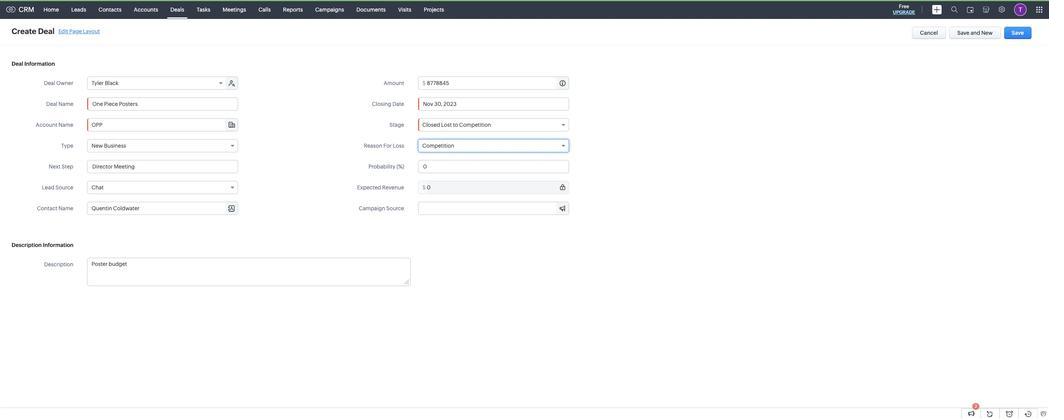 Task type: locate. For each thing, give the bounding box(es) containing it.
2 name from the top
[[58, 122, 73, 128]]

2 vertical spatial name
[[58, 206, 73, 212]]

0 horizontal spatial source
[[55, 185, 73, 191]]

2 save from the left
[[1012, 30, 1024, 36]]

1 vertical spatial competition
[[423, 143, 454, 149]]

account name
[[36, 122, 73, 128]]

deal for deal owner
[[44, 80, 55, 86]]

Competition field
[[418, 139, 569, 153]]

0 vertical spatial $
[[423, 80, 426, 86]]

competition right to
[[459, 122, 491, 128]]

1 vertical spatial name
[[58, 122, 73, 128]]

1 horizontal spatial description
[[44, 262, 73, 268]]

step
[[62, 164, 73, 170]]

1 vertical spatial $
[[423, 185, 426, 191]]

date
[[393, 101, 404, 107]]

black
[[105, 80, 118, 86]]

closed lost to competition
[[423, 122, 491, 128]]

description
[[12, 242, 42, 249], [44, 262, 73, 268]]

description information
[[12, 242, 73, 249]]

0 vertical spatial new
[[982, 30, 993, 36]]

documents
[[357, 6, 386, 13]]

None text field
[[427, 77, 569, 89], [427, 182, 569, 194], [88, 203, 238, 215], [419, 203, 569, 215], [427, 77, 569, 89], [427, 182, 569, 194], [88, 203, 238, 215], [419, 203, 569, 215]]

save left and
[[958, 30, 970, 36]]

1 $ from the top
[[423, 80, 426, 86]]

deal owner
[[44, 80, 73, 86]]

calls link
[[252, 0, 277, 19]]

free
[[899, 3, 910, 9]]

source right lead
[[55, 185, 73, 191]]

$ for expected revenue
[[423, 185, 426, 191]]

new
[[982, 30, 993, 36], [92, 143, 103, 149]]

1 vertical spatial information
[[43, 242, 73, 249]]

deal
[[38, 27, 55, 36], [12, 61, 23, 67], [44, 80, 55, 86], [46, 101, 57, 107]]

save
[[958, 30, 970, 36], [1012, 30, 1024, 36]]

new business
[[92, 143, 126, 149]]

name
[[58, 101, 73, 107], [58, 122, 73, 128], [58, 206, 73, 212]]

projects
[[424, 6, 444, 13]]

source down revenue
[[386, 206, 404, 212]]

name right contact in the left of the page
[[58, 206, 73, 212]]

deal up the account name
[[46, 101, 57, 107]]

information
[[24, 61, 55, 67], [43, 242, 73, 249]]

meetings link
[[217, 0, 252, 19]]

1 vertical spatial source
[[386, 206, 404, 212]]

leads link
[[65, 0, 92, 19]]

lost
[[441, 122, 452, 128]]

source for lead source
[[55, 185, 73, 191]]

to
[[453, 122, 458, 128]]

layout
[[83, 28, 100, 34]]

save down profile element
[[1012, 30, 1024, 36]]

1 vertical spatial new
[[92, 143, 103, 149]]

new inside field
[[92, 143, 103, 149]]

loss
[[393, 143, 404, 149]]

competition down closed
[[423, 143, 454, 149]]

description for description information
[[12, 242, 42, 249]]

accounts link
[[128, 0, 164, 19]]

1 name from the top
[[58, 101, 73, 107]]

1 vertical spatial description
[[44, 262, 73, 268]]

closing
[[372, 101, 391, 107]]

information up deal owner
[[24, 61, 55, 67]]

campaigns link
[[309, 0, 350, 19]]

1 horizontal spatial new
[[982, 30, 993, 36]]

information down contact name
[[43, 242, 73, 249]]

1 horizontal spatial competition
[[459, 122, 491, 128]]

competition
[[459, 122, 491, 128], [423, 143, 454, 149]]

0 vertical spatial description
[[12, 242, 42, 249]]

lead
[[42, 185, 54, 191]]

projects link
[[418, 0, 451, 19]]

2
[[975, 405, 978, 409]]

0 horizontal spatial description
[[12, 242, 42, 249]]

deal left the owner
[[44, 80, 55, 86]]

deal down create
[[12, 61, 23, 67]]

probability (%)
[[369, 164, 404, 170]]

0 horizontal spatial competition
[[423, 143, 454, 149]]

1 save from the left
[[958, 30, 970, 36]]

$
[[423, 80, 426, 86], [423, 185, 426, 191]]

visits
[[398, 6, 412, 13]]

$ right amount
[[423, 80, 426, 86]]

crm
[[19, 5, 34, 14]]

$ right revenue
[[423, 185, 426, 191]]

expected revenue
[[357, 185, 404, 191]]

account
[[36, 122, 57, 128]]

information for deal information
[[24, 61, 55, 67]]

new right and
[[982, 30, 993, 36]]

save and new button
[[950, 27, 1001, 39]]

save and new
[[958, 30, 993, 36]]

3 name from the top
[[58, 206, 73, 212]]

new left business
[[92, 143, 103, 149]]

edit page layout link
[[58, 28, 100, 34]]

0 horizontal spatial new
[[92, 143, 103, 149]]

0 vertical spatial source
[[55, 185, 73, 191]]

calls
[[259, 6, 271, 13]]

tasks
[[197, 6, 210, 13]]

1 horizontal spatial save
[[1012, 30, 1024, 36]]

page
[[69, 28, 82, 34]]

deals
[[171, 6, 184, 13]]

name right 'account'
[[58, 122, 73, 128]]

None field
[[88, 119, 238, 131], [88, 203, 238, 215], [419, 203, 569, 215], [88, 119, 238, 131], [88, 203, 238, 215], [419, 203, 569, 215]]

deal name
[[46, 101, 73, 107]]

0 vertical spatial information
[[24, 61, 55, 67]]

deal information
[[12, 61, 55, 67]]

type
[[61, 143, 73, 149]]

calendar image
[[967, 6, 974, 13]]

source
[[55, 185, 73, 191], [386, 206, 404, 212]]

New Business field
[[87, 139, 238, 153]]

name down the owner
[[58, 101, 73, 107]]

probability
[[369, 164, 396, 170]]

edit
[[58, 28, 68, 34]]

0 vertical spatial name
[[58, 101, 73, 107]]

documents link
[[350, 0, 392, 19]]

competition inside closed lost to competition field
[[459, 122, 491, 128]]

next step
[[49, 164, 73, 170]]

Closed Lost to Competition field
[[418, 119, 569, 132]]

2 $ from the top
[[423, 185, 426, 191]]

0 horizontal spatial save
[[958, 30, 970, 36]]

new inside button
[[982, 30, 993, 36]]

contact name
[[37, 206, 73, 212]]

create
[[12, 27, 36, 36]]

description for description
[[44, 262, 73, 268]]

owner
[[56, 80, 73, 86]]

None text field
[[87, 98, 238, 111], [88, 119, 238, 131], [87, 160, 238, 174], [418, 160, 569, 174], [88, 259, 410, 286], [87, 98, 238, 111], [88, 119, 238, 131], [87, 160, 238, 174], [418, 160, 569, 174], [88, 259, 410, 286]]

campaign
[[359, 206, 385, 212]]

save for save and new
[[958, 30, 970, 36]]

1 horizontal spatial source
[[386, 206, 404, 212]]

crm link
[[6, 5, 34, 14]]

expected
[[357, 185, 381, 191]]

0 vertical spatial competition
[[459, 122, 491, 128]]



Task type: vqa. For each thing, say whether or not it's contained in the screenshot.
Deals Link
yes



Task type: describe. For each thing, give the bounding box(es) containing it.
closed
[[423, 122, 440, 128]]

lead source
[[42, 185, 73, 191]]

$ for amount
[[423, 80, 426, 86]]

deals link
[[164, 0, 191, 19]]

reason
[[364, 143, 383, 149]]

cancel
[[920, 30, 938, 36]]

reports
[[283, 6, 303, 13]]

deal for deal information
[[12, 61, 23, 67]]

deal left edit
[[38, 27, 55, 36]]

profile image
[[1015, 3, 1027, 16]]

reason for loss
[[364, 143, 404, 149]]

contacts link
[[92, 0, 128, 19]]

Tyler Black field
[[88, 77, 226, 89]]

stage
[[390, 122, 404, 128]]

free upgrade
[[893, 3, 916, 15]]

business
[[104, 143, 126, 149]]

save for save
[[1012, 30, 1024, 36]]

meetings
[[223, 6, 246, 13]]

cancel button
[[912, 27, 947, 39]]

information for description information
[[43, 242, 73, 249]]

(%)
[[397, 164, 404, 170]]

chat
[[92, 185, 104, 191]]

search element
[[947, 0, 963, 19]]

tasks link
[[191, 0, 217, 19]]

create deal edit page layout
[[12, 27, 100, 36]]

visits link
[[392, 0, 418, 19]]

amount
[[384, 80, 404, 86]]

for
[[384, 143, 392, 149]]

profile element
[[1010, 0, 1032, 19]]

save button
[[1004, 27, 1032, 39]]

contact
[[37, 206, 57, 212]]

campaign source
[[359, 206, 404, 212]]

competition inside competition field
[[423, 143, 454, 149]]

and
[[971, 30, 981, 36]]

tyler black
[[92, 80, 118, 86]]

search image
[[952, 6, 958, 13]]

reports link
[[277, 0, 309, 19]]

source for campaign source
[[386, 206, 404, 212]]

Chat field
[[87, 181, 238, 194]]

create menu element
[[928, 0, 947, 19]]

contacts
[[99, 6, 122, 13]]

campaigns
[[315, 6, 344, 13]]

home
[[44, 6, 59, 13]]

home link
[[37, 0, 65, 19]]

upgrade
[[893, 10, 916, 15]]

revenue
[[382, 185, 404, 191]]

accounts
[[134, 6, 158, 13]]

name for account name
[[58, 122, 73, 128]]

next
[[49, 164, 61, 170]]

closing date
[[372, 101, 404, 107]]

deal for deal name
[[46, 101, 57, 107]]

MMM D, YYYY text field
[[418, 98, 569, 111]]

create menu image
[[933, 5, 942, 14]]

name for deal name
[[58, 101, 73, 107]]

name for contact name
[[58, 206, 73, 212]]

leads
[[71, 6, 86, 13]]

tyler
[[92, 80, 104, 86]]



